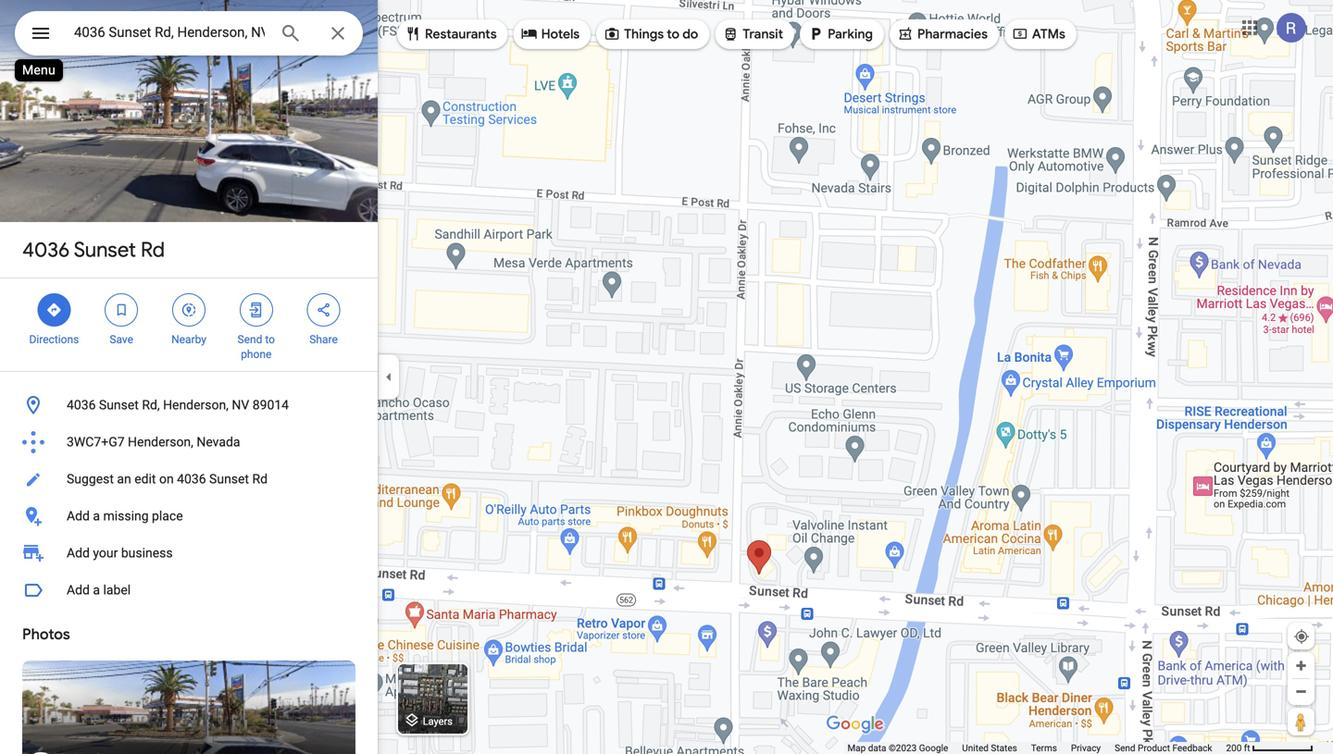 Task type: vqa. For each thing, say whether or not it's contained in the screenshot.
the left the Directions
no



Task type: describe. For each thing, give the bounding box(es) containing it.
add a label button
[[0, 572, 378, 610]]

google account: ruby anderson  
(rubyanndersson@gmail.com) image
[[1277, 13, 1307, 43]]


[[1012, 24, 1029, 44]]

4036 for 4036 sunset rd, henderson, nv 89014
[[67, 398, 96, 413]]

henderson, inside 3wc7+g7 henderson, nevada button
[[128, 435, 194, 450]]

suggest an edit on 4036 sunset rd
[[67, 472, 268, 487]]


[[898, 24, 914, 44]]

200 ft
[[1227, 743, 1251, 755]]


[[30, 20, 52, 47]]

add a label
[[67, 583, 131, 598]]

4036 sunset rd, henderson, nv 89014 button
[[0, 387, 378, 424]]

send product feedback
[[1115, 743, 1213, 755]]

none field inside 4036 sunset rd, henderson, nv 89014 field
[[74, 21, 265, 44]]

89014
[[253, 398, 289, 413]]

4036 for 4036 sunset rd
[[22, 237, 70, 263]]

 hotels
[[521, 24, 580, 44]]

missing
[[103, 509, 149, 524]]

4036 sunset rd, henderson, nv 89014
[[67, 398, 289, 413]]

 search field
[[15, 11, 363, 59]]


[[808, 24, 825, 44]]


[[113, 300, 130, 321]]

label
[[103, 583, 131, 598]]

nevada
[[197, 435, 240, 450]]

 parking
[[808, 24, 874, 44]]

share
[[310, 333, 338, 346]]

sunset for rd,
[[99, 398, 139, 413]]

on
[[159, 472, 174, 487]]

united
[[963, 743, 989, 755]]

3wc7+g7 henderson, nevada button
[[0, 424, 378, 461]]

 pharmacies
[[898, 24, 988, 44]]

show street view coverage image
[[1289, 709, 1315, 736]]

a for label
[[93, 583, 100, 598]]

 button
[[15, 11, 67, 59]]

layers
[[423, 716, 453, 728]]

add for add a missing place
[[67, 509, 90, 524]]

rd inside "button"
[[252, 472, 268, 487]]

map
[[848, 743, 866, 755]]

terms button
[[1032, 743, 1058, 755]]

zoom out image
[[1295, 685, 1309, 699]]

send product feedback button
[[1115, 743, 1213, 755]]


[[405, 24, 421, 44]]

google maps element
[[0, 0, 1334, 755]]

product
[[1138, 743, 1171, 755]]

sunset inside "button"
[[209, 472, 249, 487]]

send to phone
[[238, 333, 275, 361]]


[[46, 300, 62, 321]]

united states
[[963, 743, 1018, 755]]


[[181, 300, 197, 321]]

4036 Sunset Rd, Henderson, NV 89014 field
[[15, 11, 363, 56]]

add a missing place
[[67, 509, 183, 524]]

privacy button
[[1072, 743, 1102, 755]]

parking
[[828, 26, 874, 43]]

©2023
[[889, 743, 917, 755]]

200
[[1227, 743, 1243, 755]]

terms
[[1032, 743, 1058, 755]]

save
[[110, 333, 133, 346]]

phone
[[241, 348, 272, 361]]

transit
[[743, 26, 784, 43]]

feedback
[[1173, 743, 1213, 755]]


[[604, 24, 621, 44]]

 things to do
[[604, 24, 699, 44]]

edit
[[135, 472, 156, 487]]



Task type: locate. For each thing, give the bounding box(es) containing it.
google
[[920, 743, 949, 755]]

a left label
[[93, 583, 100, 598]]

privacy
[[1072, 743, 1102, 755]]

henderson, inside 4036 sunset rd, henderson, nv 89014 button
[[163, 398, 229, 413]]

send
[[238, 333, 263, 346], [1115, 743, 1136, 755]]

1 vertical spatial rd
[[252, 472, 268, 487]]

sunset
[[74, 237, 136, 263], [99, 398, 139, 413], [209, 472, 249, 487]]

2 vertical spatial sunset
[[209, 472, 249, 487]]

add
[[67, 509, 90, 524], [67, 546, 90, 561], [67, 583, 90, 598]]

1 vertical spatial send
[[1115, 743, 1136, 755]]

3 add from the top
[[67, 583, 90, 598]]

footer inside google maps element
[[848, 743, 1227, 755]]

2 add from the top
[[67, 546, 90, 561]]

an
[[117, 472, 131, 487]]

send for send to phone
[[238, 333, 263, 346]]

 restaurants
[[405, 24, 497, 44]]

1 vertical spatial add
[[67, 546, 90, 561]]

0 horizontal spatial to
[[265, 333, 275, 346]]

 atms
[[1012, 24, 1066, 44]]

send for send product feedback
[[1115, 743, 1136, 755]]

1 vertical spatial sunset
[[99, 398, 139, 413]]

collapse side panel image
[[379, 367, 399, 388]]

directions
[[29, 333, 79, 346]]

rd,
[[142, 398, 160, 413]]

4036 inside button
[[67, 398, 96, 413]]

business
[[121, 546, 173, 561]]

footer
[[848, 743, 1227, 755]]

to up phone
[[265, 333, 275, 346]]

things
[[624, 26, 664, 43]]

add a missing place button
[[0, 498, 378, 535]]


[[248, 300, 265, 321]]

200 ft button
[[1227, 743, 1314, 755]]

4036 inside "button"
[[177, 472, 206, 487]]

add your business
[[67, 546, 173, 561]]

henderson,
[[163, 398, 229, 413], [128, 435, 194, 450]]

a
[[93, 509, 100, 524], [93, 583, 100, 598]]

sunset inside button
[[99, 398, 139, 413]]


[[723, 24, 739, 44]]

a left missing
[[93, 509, 100, 524]]

2 vertical spatial add
[[67, 583, 90, 598]]

hotels
[[542, 26, 580, 43]]

2 vertical spatial 4036
[[177, 472, 206, 487]]

0 horizontal spatial rd
[[141, 237, 165, 263]]

add left your at left bottom
[[67, 546, 90, 561]]

0 vertical spatial a
[[93, 509, 100, 524]]

restaurants
[[425, 26, 497, 43]]

2 a from the top
[[93, 583, 100, 598]]

sunset left "rd,"
[[99, 398, 139, 413]]

4036 up 3wc7+g7 at the left bottom of the page
[[67, 398, 96, 413]]

3wc7+g7
[[67, 435, 125, 450]]

data
[[869, 743, 887, 755]]

add down suggest
[[67, 509, 90, 524]]

0 horizontal spatial send
[[238, 333, 263, 346]]

states
[[992, 743, 1018, 755]]

sunset for rd
[[74, 237, 136, 263]]

united states button
[[963, 743, 1018, 755]]

henderson, up 3wc7+g7 henderson, nevada button
[[163, 398, 229, 413]]

zoom in image
[[1295, 660, 1309, 673]]

atms
[[1033, 26, 1066, 43]]

suggest
[[67, 472, 114, 487]]

0 vertical spatial sunset
[[74, 237, 136, 263]]

0 vertical spatial henderson,
[[163, 398, 229, 413]]

add for add your business
[[67, 546, 90, 561]]

4036 sunset rd
[[22, 237, 165, 263]]

send up phone
[[238, 333, 263, 346]]

add left label
[[67, 583, 90, 598]]

pharmacies
[[918, 26, 988, 43]]

0 vertical spatial add
[[67, 509, 90, 524]]

ft
[[1245, 743, 1251, 755]]


[[316, 300, 332, 321]]

3wc7+g7 henderson, nevada
[[67, 435, 240, 450]]

4036 up ''
[[22, 237, 70, 263]]

0 vertical spatial to
[[667, 26, 680, 43]]

4036 sunset rd main content
[[0, 0, 378, 755]]

nv
[[232, 398, 249, 413]]

show your location image
[[1294, 629, 1311, 646]]

rd down 89014
[[252, 472, 268, 487]]

rd up the actions for 4036 sunset rd region
[[141, 237, 165, 263]]

1 vertical spatial 4036
[[67, 398, 96, 413]]

send left 'product'
[[1115, 743, 1136, 755]]

to
[[667, 26, 680, 43], [265, 333, 275, 346]]

0 vertical spatial rd
[[141, 237, 165, 263]]

your
[[93, 546, 118, 561]]

4036 right on
[[177, 472, 206, 487]]

1 vertical spatial a
[[93, 583, 100, 598]]

suggest an edit on 4036 sunset rd button
[[0, 461, 378, 498]]

actions for 4036 sunset rd region
[[0, 279, 378, 371]]

1 horizontal spatial send
[[1115, 743, 1136, 755]]

1 a from the top
[[93, 509, 100, 524]]


[[521, 24, 538, 44]]

None field
[[74, 21, 265, 44]]

1 horizontal spatial rd
[[252, 472, 268, 487]]

1 vertical spatial to
[[265, 333, 275, 346]]

a for missing
[[93, 509, 100, 524]]

henderson, up on
[[128, 435, 194, 450]]

add for add a label
[[67, 583, 90, 598]]

footer containing map data ©2023 google
[[848, 743, 1227, 755]]

place
[[152, 509, 183, 524]]

photos
[[22, 626, 70, 645]]

do
[[683, 26, 699, 43]]

 transit
[[723, 24, 784, 44]]

rd
[[141, 237, 165, 263], [252, 472, 268, 487]]

1 add from the top
[[67, 509, 90, 524]]

sunset down nevada at the bottom of page
[[209, 472, 249, 487]]

add your business link
[[0, 535, 378, 572]]

1 vertical spatial henderson,
[[128, 435, 194, 450]]

send inside send to phone
[[238, 333, 263, 346]]

to inside send to phone
[[265, 333, 275, 346]]

nearby
[[171, 333, 206, 346]]

send inside button
[[1115, 743, 1136, 755]]

sunset up 
[[74, 237, 136, 263]]

1 horizontal spatial to
[[667, 26, 680, 43]]

4036
[[22, 237, 70, 263], [67, 398, 96, 413], [177, 472, 206, 487]]

0 vertical spatial send
[[238, 333, 263, 346]]

to left do
[[667, 26, 680, 43]]

0 vertical spatial 4036
[[22, 237, 70, 263]]

map data ©2023 google
[[848, 743, 949, 755]]

to inside the  things to do
[[667, 26, 680, 43]]



